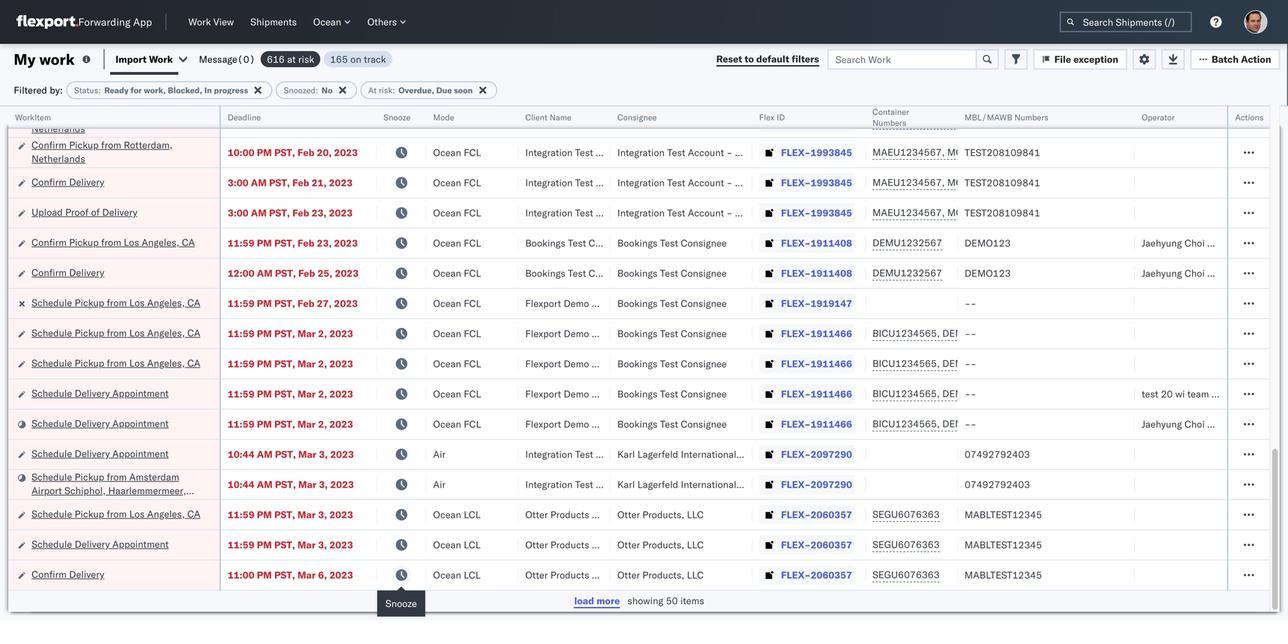 Task type: locate. For each thing, give the bounding box(es) containing it.
1 vertical spatial 10:44 am pst, mar 3, 2023
[[228, 479, 354, 491]]

flex-1911408 for 11:59 pm pst, feb 23, 2023
[[781, 237, 853, 249]]

1 vertical spatial ocean lcl
[[433, 539, 481, 551]]

9 ocean fcl from the top
[[433, 358, 481, 370]]

1 horizontal spatial :
[[316, 85, 318, 95]]

1 vertical spatial flex-2060357
[[781, 539, 853, 551]]

3 flexport from the top
[[525, 358, 561, 370]]

1 vertical spatial 2097290
[[811, 479, 853, 491]]

0 vertical spatial products
[[551, 509, 589, 521]]

1 vertical spatial otter products, llc
[[618, 539, 704, 551]]

1911408 for 11:59 pm pst, feb 23, 2023
[[811, 237, 853, 249]]

23,
[[312, 207, 327, 219], [317, 237, 332, 249]]

schedule for schedule pickup from los angeles, ca link for 1st "schedule pickup from los angeles, ca" button from the bottom of the page
[[32, 508, 72, 520]]

4 bicu1234565, from the top
[[873, 418, 940, 430]]

ocean lcl for from
[[433, 509, 481, 521]]

0 vertical spatial 2097290
[[811, 448, 853, 460]]

segu6076363 for appointment
[[873, 539, 940, 551]]

1 vertical spatial risk
[[379, 85, 393, 95]]

3 1911466 from the top
[[811, 388, 853, 400]]

3:00 for 3:00 am pst, feb 23, 2023
[[228, 207, 249, 219]]

work left the view
[[188, 16, 211, 28]]

upload proof of delivery button
[[32, 205, 137, 221]]

confirm inside button
[[32, 236, 67, 248]]

3 schedule from the top
[[32, 327, 72, 339]]

otter products - test account
[[525, 509, 657, 521], [525, 539, 657, 551], [525, 569, 657, 581]]

2 10:44 from the top
[[228, 479, 255, 491]]

0 vertical spatial flex-2097290
[[781, 448, 853, 460]]

1 vertical spatial segu6076363
[[873, 539, 940, 551]]

confirm delivery button for 3:00 am pst, feb 21, 2023
[[32, 175, 104, 190]]

1 maeu1234567, mofu0618318 from the top
[[873, 116, 1017, 128]]

1 vertical spatial products,
[[643, 539, 685, 551]]

0 vertical spatial flex-1911408
[[781, 237, 853, 249]]

4 resize handle column header from the left
[[502, 106, 519, 620]]

from inside button
[[101, 236, 121, 248]]

1 vertical spatial 07492792403
[[965, 479, 1030, 491]]

1 vertical spatial mabltest12345
[[965, 539, 1042, 551]]

2 vertical spatial segu6076363
[[873, 569, 940, 581]]

2 11:59 pm pst, mar 3, 2023 from the top
[[228, 539, 353, 551]]

rotterdam, for schedule pickup from rotterdam, netherlands
[[129, 109, 178, 121]]

4 integration test account - karl lagerfeld from the top
[[618, 207, 796, 219]]

soon
[[454, 85, 473, 95]]

1 segu6076363 from the top
[[873, 508, 940, 520]]

products,
[[643, 509, 685, 521], [643, 539, 685, 551], [643, 569, 685, 581]]

lagerfeld for 3:00 am pst, feb 21, 2023
[[755, 177, 796, 189]]

feb for 12:00 am pst, feb 25, 2023
[[298, 267, 315, 279]]

1 confirm delivery link from the top
[[32, 175, 104, 189]]

upload proof of delivery
[[32, 206, 137, 218]]

maeu1234567, mofu0618318 for 3:00 am pst, feb 21, 2023
[[873, 176, 1017, 188]]

for
[[131, 85, 142, 95]]

fcl
[[464, 116, 481, 128], [464, 146, 481, 158], [464, 177, 481, 189], [464, 207, 481, 219], [464, 237, 481, 249], [464, 267, 481, 279], [464, 297, 481, 309], [464, 328, 481, 340], [464, 358, 481, 370], [464, 388, 481, 400], [464, 418, 481, 430]]

test208109841
[[965, 116, 1041, 128], [965, 146, 1041, 158], [965, 177, 1041, 189], [965, 207, 1041, 219]]

2 horizontal spatial :
[[393, 85, 395, 95]]

my work
[[14, 50, 75, 69]]

los inside button
[[124, 236, 139, 248]]

confirm inside confirm pickup from rotterdam, netherlands
[[32, 139, 67, 151]]

proof
[[65, 206, 89, 218]]

11:59 pm pst, mar 2, 2023
[[228, 328, 353, 340], [228, 358, 353, 370], [228, 388, 353, 400], [228, 418, 353, 430]]

2 fcl from the top
[[464, 146, 481, 158]]

pickup
[[75, 109, 104, 121], [69, 139, 99, 151], [69, 236, 99, 248], [75, 297, 104, 309], [75, 327, 104, 339], [75, 357, 104, 369], [75, 471, 104, 483], [75, 508, 104, 520]]

mbl/mawb
[[965, 112, 1013, 122]]

3 otter products - test account from the top
[[525, 569, 657, 581]]

4 1993845 from the top
[[811, 207, 853, 219]]

1 vertical spatial karl lagerfeld international b.v c/o bleckmann
[[618, 479, 824, 491]]

1 vertical spatial 10:44
[[228, 479, 255, 491]]

10:00
[[228, 146, 255, 158]]

feb left 25,
[[298, 267, 315, 279]]

5 schedule from the top
[[32, 387, 72, 399]]

numbers inside button
[[1015, 112, 1049, 122]]

bleckmann
[[776, 448, 824, 460], [776, 479, 824, 491]]

3 integration test account - karl lagerfeld from the top
[[618, 177, 796, 189]]

0 vertical spatial confirm delivery
[[32, 176, 104, 188]]

1 otter products - test account from the top
[[525, 509, 657, 521]]

test208109841 for 10:00 pm pst, feb 20, 2023
[[965, 146, 1041, 158]]

15 flex- from the top
[[781, 539, 811, 551]]

3:00 am pst, feb 23, 2023
[[228, 207, 353, 219]]

2 flex-1993845 from the top
[[781, 146, 853, 158]]

client name
[[525, 112, 572, 122]]

1 vertical spatial rotterdam,
[[124, 139, 173, 151]]

flex id button
[[752, 109, 852, 123]]

1 appointment from the top
[[112, 387, 169, 399]]

1 vertical spatial bleckmann
[[776, 479, 824, 491]]

0 vertical spatial 1911408
[[811, 237, 853, 249]]

forwarding app link
[[16, 15, 152, 29]]

test208109841 for 3:00 am pst, feb 21, 2023
[[965, 177, 1041, 189]]

maeu1234567, mofu0618318
[[873, 116, 1017, 128], [873, 146, 1017, 158], [873, 176, 1017, 188], [873, 207, 1017, 219]]

1 flex-2060357 from the top
[[781, 509, 853, 521]]

1 bleckmann from the top
[[776, 448, 824, 460]]

12:00 am pst, feb 25, 2023
[[228, 267, 359, 279]]

2 flex-1911466 from the top
[[781, 358, 853, 370]]

1 vertical spatial air
[[433, 479, 446, 491]]

0 vertical spatial 23,
[[312, 207, 327, 219]]

2 vertical spatial otter products - test account
[[525, 569, 657, 581]]

consignee inside button
[[618, 112, 657, 122]]

3:00 for 3:00 am pst, feb 21, 2023
[[228, 177, 249, 189]]

2 vertical spatial confirm delivery
[[32, 568, 104, 580]]

confirm delivery link
[[32, 175, 104, 189], [32, 266, 104, 280], [32, 568, 104, 581]]

1 flex-1911408 from the top
[[781, 237, 853, 249]]

pickup inside button
[[69, 236, 99, 248]]

6 11:59 from the top
[[228, 418, 255, 430]]

2 maeu1234567, from the top
[[873, 146, 945, 158]]

3:00 down 3:00 am pst, feb 21, 2023 at the top
[[228, 207, 249, 219]]

-
[[727, 116, 733, 128], [727, 146, 733, 158], [727, 177, 733, 189], [727, 207, 733, 219], [965, 297, 971, 309], [971, 297, 977, 309], [965, 328, 971, 340], [971, 328, 977, 340], [965, 358, 971, 370], [971, 358, 977, 370], [965, 388, 971, 400], [971, 388, 977, 400], [965, 418, 971, 430], [971, 418, 977, 430], [592, 509, 598, 521], [592, 539, 598, 551], [592, 569, 598, 581]]

2 demo from the top
[[564, 328, 589, 340]]

1 vertical spatial 2060357
[[811, 539, 853, 551]]

mabltest12345 for appointment
[[965, 539, 1042, 551]]

numbers inside container numbers
[[873, 118, 907, 128]]

0 vertical spatial c/o
[[757, 448, 773, 460]]

products, for from
[[643, 509, 685, 521]]

1 1993845 from the top
[[811, 116, 853, 128]]

1 vertical spatial demo123
[[965, 267, 1011, 279]]

1993845
[[811, 116, 853, 128], [811, 146, 853, 158], [811, 177, 853, 189], [811, 207, 853, 219]]

feb for 11:59 pm pst, feb 27, 2023
[[298, 297, 315, 309]]

numbers down container at right
[[873, 118, 907, 128]]

8 schedule from the top
[[32, 471, 72, 483]]

schedule for second schedule delivery appointment link from the top of the page
[[32, 417, 72, 429]]

5 11:59 from the top
[[228, 388, 255, 400]]

feb for 11:59 pm pst, feb 23, 2023
[[298, 237, 315, 249]]

2 vertical spatial flex-2060357
[[781, 569, 853, 581]]

container
[[873, 107, 909, 117]]

2 vertical spatial otter products, llc
[[618, 569, 704, 581]]

0 vertical spatial air
[[433, 448, 446, 460]]

work view link
[[183, 13, 239, 31]]

llc for appointment
[[687, 539, 704, 551]]

filtered
[[14, 84, 47, 96]]

load more button
[[574, 594, 621, 608]]

2 vertical spatial confirm delivery link
[[32, 568, 104, 581]]

delivery
[[69, 176, 104, 188], [102, 206, 137, 218], [69, 267, 104, 279], [75, 387, 110, 399], [75, 417, 110, 429], [75, 448, 110, 460], [75, 538, 110, 550], [69, 568, 104, 580]]

2 lcl from the top
[[464, 539, 481, 551]]

flex-1911466 button
[[759, 324, 855, 343], [759, 324, 855, 343], [759, 354, 855, 374], [759, 354, 855, 374], [759, 385, 855, 404], [759, 385, 855, 404], [759, 415, 855, 434], [759, 415, 855, 434]]

from inside schedule pickup from rotterdam, netherlands
[[107, 109, 127, 121]]

2 schedule from the top
[[32, 297, 72, 309]]

12 flex- from the top
[[781, 448, 811, 460]]

0 vertical spatial confirm delivery button
[[32, 175, 104, 190]]

showing 50 items
[[628, 595, 704, 607]]

rotterdam, inside schedule pickup from rotterdam, netherlands
[[129, 109, 178, 121]]

test
[[667, 116, 686, 128], [667, 146, 686, 158], [667, 177, 686, 189], [667, 207, 686, 219], [568, 237, 586, 249], [660, 237, 678, 249], [568, 267, 586, 279], [660, 267, 678, 279], [660, 297, 678, 309], [660, 328, 678, 340], [660, 358, 678, 370], [660, 388, 678, 400], [660, 418, 678, 430], [600, 509, 619, 521], [600, 539, 619, 551], [600, 569, 619, 581]]

schedule inside schedule pickup from amsterdam airport schiphol, haarlemmermeer, netherlands
[[32, 471, 72, 483]]

2023 for schedule pickup from los angeles, ca link for 1st "schedule pickup from los angeles, ca" button from the bottom of the page
[[329, 509, 353, 521]]

2 integration test account - karl lagerfeld from the top
[[618, 146, 796, 158]]

integration for 10:00 pm pst, feb 20, 2023
[[618, 146, 665, 158]]

1 demo123 from the top
[[965, 237, 1011, 249]]

feb for 10:00 pm pst, feb 20, 2023
[[298, 146, 315, 158]]

2 vertical spatial products
[[551, 569, 589, 581]]

0 vertical spatial otter products, llc
[[618, 509, 704, 521]]

schedule pickup from los angeles, ca
[[32, 297, 200, 309], [32, 327, 200, 339], [32, 357, 200, 369], [32, 508, 200, 520]]

4 flex-1911466 from the top
[[781, 418, 853, 430]]

schedule inside schedule pickup from rotterdam, netherlands
[[32, 109, 72, 121]]

rotterdam, down schedule pickup from rotterdam, netherlands button on the left top of page
[[124, 139, 173, 151]]

feb up the 11:59 pm pst, feb 23, 2023
[[292, 207, 309, 219]]

2 2, from the top
[[318, 358, 327, 370]]

schedule for schedule pickup from los angeles, ca link for 2nd "schedule pickup from los angeles, ca" button from the top
[[32, 357, 72, 369]]

23, down 21,
[[312, 207, 327, 219]]

1 vertical spatial llc
[[687, 539, 704, 551]]

confirm delivery link for 12:00 am pst, feb 25, 2023
[[32, 266, 104, 280]]

2 10:44 am pst, mar 3, 2023 from the top
[[228, 479, 354, 491]]

1 vertical spatial products
[[551, 539, 589, 551]]

flex-2060357 button
[[759, 505, 855, 525], [759, 505, 855, 525], [759, 535, 855, 555], [759, 535, 855, 555], [759, 566, 855, 585], [759, 566, 855, 585]]

Search Work text field
[[828, 49, 977, 70]]

ca
[[182, 236, 195, 248], [187, 297, 200, 309], [187, 327, 200, 339], [187, 357, 200, 369], [187, 508, 200, 520]]

2023 for second schedule delivery appointment link from the top of the page
[[329, 418, 353, 430]]

to
[[745, 53, 754, 65]]

: left ready
[[98, 85, 101, 95]]

feb left 21,
[[292, 177, 309, 189]]

2 vertical spatial mabltest12345
[[965, 569, 1042, 581]]

3 segu6076363 from the top
[[873, 569, 940, 581]]

0 vertical spatial 11:59 pm pst, mar 3, 2023
[[228, 509, 353, 521]]

2 vertical spatial 2060357
[[811, 569, 853, 581]]

integration test account - karl lagerfeld for 10:00 pm pst, feb 20, 2023
[[618, 146, 796, 158]]

flexport
[[525, 297, 561, 309], [525, 328, 561, 340], [525, 358, 561, 370], [525, 388, 561, 400], [525, 418, 561, 430]]

schedule pickup from los angeles, ca link
[[32, 296, 200, 310], [32, 326, 200, 340], [32, 356, 200, 370], [32, 507, 200, 521]]

karl lagerfeld international b.v c/o bleckmann
[[618, 448, 824, 460], [618, 479, 824, 491]]

2 products from the top
[[551, 539, 589, 551]]

feb left 20,
[[298, 146, 315, 158]]

0 horizontal spatial numbers
[[873, 118, 907, 128]]

1 karl lagerfeld international b.v c/o bleckmann from the top
[[618, 448, 824, 460]]

airport
[[32, 485, 62, 497]]

flex-1993845 for 4:30 pm pst, feb 17, 2023
[[781, 116, 853, 128]]

1 vertical spatial 1911408
[[811, 267, 853, 279]]

mabltest12345 for from
[[965, 509, 1042, 521]]

0 vertical spatial ocean lcl
[[433, 509, 481, 521]]

file exception
[[1055, 53, 1119, 65]]

2 confirm delivery button from the top
[[32, 266, 104, 281]]

3 confirm delivery link from the top
[[32, 568, 104, 581]]

2 vertical spatial lcl
[[464, 569, 481, 581]]

demo123 for 12:00 am pst, feb 25, 2023
[[965, 267, 1011, 279]]

2 air from the top
[[433, 479, 446, 491]]

1 vertical spatial otter products - test account
[[525, 539, 657, 551]]

2023 for 3:00 am pst, feb 21, 2023's confirm delivery link
[[329, 177, 353, 189]]

0 vertical spatial lcl
[[464, 509, 481, 521]]

feb left 27,
[[298, 297, 315, 309]]

netherlands inside schedule pickup from rotterdam, netherlands
[[32, 122, 85, 134]]

0 vertical spatial schedule pickup from los angeles, ca button
[[32, 326, 200, 341]]

from for 1st "schedule pickup from los angeles, ca" button from the bottom of the page
[[107, 508, 127, 520]]

bookings
[[525, 237, 566, 249], [618, 237, 658, 249], [525, 267, 566, 279], [618, 267, 658, 279], [618, 297, 658, 309], [618, 328, 658, 340], [618, 358, 658, 370], [618, 388, 658, 400], [618, 418, 658, 430]]

confirm for 12:00 am pst, feb 25, 2023
[[32, 267, 67, 279]]

2 netherlands from the top
[[32, 153, 85, 165]]

karl for 3:00 am pst, feb 21, 2023
[[735, 177, 753, 189]]

11:59 pm pst, mar 3, 2023 for schedule pickup from los angeles, ca
[[228, 509, 353, 521]]

netherlands down by:
[[32, 122, 85, 134]]

1 vertical spatial confirm delivery
[[32, 267, 104, 279]]

work
[[188, 16, 211, 28], [149, 53, 173, 65]]

1 vertical spatial international
[[681, 479, 737, 491]]

numbers right mbl/mawb
[[1015, 112, 1049, 122]]

0 vertical spatial 10:44
[[228, 448, 255, 460]]

1 bicu1234565, demu1232567 from the top
[[873, 327, 1012, 339]]

rotterdam, inside confirm pickup from rotterdam, netherlands
[[124, 139, 173, 151]]

numbers
[[1015, 112, 1049, 122], [873, 118, 907, 128]]

flex-1911408
[[781, 237, 853, 249], [781, 267, 853, 279]]

work right import
[[149, 53, 173, 65]]

maeu1234567, mofu0618318 for 3:00 am pst, feb 23, 2023
[[873, 207, 1017, 219]]

resize handle column header for flex id button on the top
[[849, 106, 866, 620]]

pickup inside schedule pickup from rotterdam, netherlands
[[75, 109, 104, 121]]

2 vertical spatial confirm delivery button
[[32, 568, 104, 583]]

7 flex- from the top
[[781, 297, 811, 309]]

from for confirm pickup from rotterdam, netherlands button
[[101, 139, 121, 151]]

1 vertical spatial b.v
[[739, 479, 754, 491]]

4 maeu1234567, mofu0618318 from the top
[[873, 207, 1017, 219]]

2023 for 3rd "schedule pickup from los angeles, ca" button from the bottom of the page's schedule pickup from los angeles, ca link
[[329, 328, 353, 340]]

2 mofu0618318 from the top
[[948, 146, 1017, 158]]

rotterdam, down work,
[[129, 109, 178, 121]]

2023 for upload proof of delivery link
[[329, 207, 353, 219]]

netherlands down workitem on the left of the page
[[32, 153, 85, 165]]

schedule pickup from los angeles, ca button
[[32, 326, 200, 341], [32, 356, 200, 372], [32, 507, 200, 522]]

0 vertical spatial 10:44 am pst, mar 3, 2023
[[228, 448, 354, 460]]

: right "at"
[[393, 85, 395, 95]]

rotterdam, for confirm pickup from rotterdam, netherlands
[[124, 139, 173, 151]]

0 vertical spatial products,
[[643, 509, 685, 521]]

consignee
[[618, 112, 657, 122], [589, 237, 635, 249], [681, 237, 727, 249], [589, 267, 635, 279], [681, 267, 727, 279], [592, 297, 638, 309], [681, 297, 727, 309], [592, 328, 638, 340], [681, 328, 727, 340], [592, 358, 638, 370], [681, 358, 727, 370], [592, 388, 638, 400], [681, 388, 727, 400], [592, 418, 638, 430], [681, 418, 727, 430]]

resize handle column header for deadline button
[[360, 106, 377, 620]]

from inside schedule pickup from amsterdam airport schiphol, haarlemmermeer, netherlands
[[107, 471, 127, 483]]

8 11:59 from the top
[[228, 539, 255, 551]]

0 vertical spatial bleckmann
[[776, 448, 824, 460]]

3 schedule pickup from los angeles, ca link from the top
[[32, 356, 200, 370]]

1 vertical spatial flex-1911408
[[781, 267, 853, 279]]

container numbers
[[873, 107, 909, 128]]

international
[[681, 448, 737, 460], [681, 479, 737, 491]]

--
[[965, 297, 977, 309], [965, 328, 977, 340], [965, 358, 977, 370], [965, 388, 977, 400], [965, 418, 977, 430]]

confirm
[[32, 139, 67, 151], [32, 176, 67, 188], [32, 236, 67, 248], [32, 267, 67, 279], [32, 568, 67, 580]]

resize handle column header for workitem button
[[203, 106, 220, 620]]

1993845 for 3:00 am pst, feb 21, 2023
[[811, 177, 853, 189]]

1 vertical spatial c/o
[[757, 479, 773, 491]]

1993845 for 4:30 pm pst, feb 17, 2023
[[811, 116, 853, 128]]

4 schedule delivery appointment button from the top
[[32, 538, 169, 553]]

2023 for confirm delivery link corresponding to 11:00 pm pst, mar 6, 2023
[[329, 569, 353, 581]]

numbers for mbl/mawb numbers
[[1015, 112, 1049, 122]]

schedule pickup from los angeles, ca for 3rd "schedule pickup from los angeles, ca" button from the bottom of the page
[[32, 327, 200, 339]]

netherlands down airport
[[32, 498, 85, 510]]

demu1232567
[[873, 237, 943, 249], [873, 267, 943, 279], [943, 327, 1012, 339], [943, 357, 1012, 369], [943, 388, 1012, 400], [943, 418, 1012, 430]]

0 vertical spatial llc
[[687, 509, 704, 521]]

0 vertical spatial b.v
[[739, 448, 754, 460]]

2 vertical spatial llc
[[687, 569, 704, 581]]

Search Shipments (/) text field
[[1060, 12, 1192, 32]]

shipments
[[250, 16, 297, 28]]

client
[[525, 112, 548, 122]]

1 horizontal spatial work
[[188, 16, 211, 28]]

0 vertical spatial mabltest12345
[[965, 509, 1042, 521]]

confirm delivery button
[[32, 175, 104, 190], [32, 266, 104, 281], [32, 568, 104, 583]]

5 flex- from the top
[[781, 237, 811, 249]]

demo for second schedule delivery appointment link from the top of the page
[[564, 418, 589, 430]]

demo123
[[965, 237, 1011, 249], [965, 267, 1011, 279]]

lcl for appointment
[[464, 539, 481, 551]]

5 resize handle column header from the left
[[594, 106, 611, 620]]

4 schedule pickup from los angeles, ca from the top
[[32, 508, 200, 520]]

haarlemmermeer,
[[108, 485, 186, 497]]

ocean inside button
[[313, 16, 341, 28]]

2 1911408 from the top
[[811, 267, 853, 279]]

schedule pickup from los angeles, ca link for 2nd "schedule pickup from los angeles, ca" button from the top
[[32, 356, 200, 370]]

23, up 25,
[[317, 237, 332, 249]]

0 vertical spatial rotterdam,
[[129, 109, 178, 121]]

from inside confirm pickup from rotterdam, netherlands
[[101, 139, 121, 151]]

1 vertical spatial confirm delivery button
[[32, 266, 104, 281]]

0 vertical spatial snooze
[[384, 112, 411, 122]]

resize handle column header for mbl/mawb numbers button
[[1119, 106, 1135, 620]]

0 vertical spatial flex-2060357
[[781, 509, 853, 521]]

7 ocean fcl from the top
[[433, 297, 481, 309]]

1993845 for 10:00 pm pst, feb 20, 2023
[[811, 146, 853, 158]]

4 maeu1234567, from the top
[[873, 207, 945, 219]]

1 vertical spatial netherlands
[[32, 153, 85, 165]]

confirm for 11:59 pm pst, feb 23, 2023
[[32, 236, 67, 248]]

flex-1993845 for 3:00 am pst, feb 23, 2023
[[781, 207, 853, 219]]

confirm pickup from los angeles, ca button
[[32, 236, 195, 251]]

2060357 for from
[[811, 509, 853, 521]]

0 vertical spatial demo123
[[965, 237, 1011, 249]]

0 vertical spatial 3:00
[[228, 177, 249, 189]]

2 vertical spatial products,
[[643, 569, 685, 581]]

1 horizontal spatial risk
[[379, 85, 393, 95]]

5 ocean fcl from the top
[[433, 237, 481, 249]]

4:30
[[228, 116, 249, 128]]

0 horizontal spatial work
[[149, 53, 173, 65]]

1 vertical spatial work
[[149, 53, 173, 65]]

1 vertical spatial schedule pickup from los angeles, ca button
[[32, 356, 200, 372]]

schedule pickup from los angeles, ca link for 1st "schedule pickup from los angeles, ca" button from the bottom of the page
[[32, 507, 200, 521]]

resize handle column header for container numbers button
[[942, 106, 958, 620]]

13 flex- from the top
[[781, 479, 811, 491]]

ocean fcl
[[433, 116, 481, 128], [433, 146, 481, 158], [433, 177, 481, 189], [433, 207, 481, 219], [433, 237, 481, 249], [433, 267, 481, 279], [433, 297, 481, 309], [433, 328, 481, 340], [433, 358, 481, 370], [433, 388, 481, 400], [433, 418, 481, 430]]

my
[[14, 50, 36, 69]]

0 vertical spatial confirm delivery link
[[32, 175, 104, 189]]

0 vertical spatial segu6076363
[[873, 508, 940, 520]]

resize handle column header
[[203, 106, 220, 620], [360, 106, 377, 620], [410, 106, 426, 620], [502, 106, 519, 620], [594, 106, 611, 620], [736, 106, 752, 620], [849, 106, 866, 620], [942, 106, 958, 620], [1119, 106, 1135, 620], [1211, 106, 1227, 620], [1253, 106, 1270, 620]]

los
[[124, 236, 139, 248], [129, 297, 145, 309], [129, 327, 145, 339], [129, 357, 145, 369], [129, 508, 145, 520]]

snooze
[[384, 112, 411, 122], [386, 598, 417, 610]]

1 vertical spatial 3:00
[[228, 207, 249, 219]]

schedule pickup from rotterdam, netherlands button
[[32, 108, 202, 137]]

: left no on the top left
[[316, 85, 318, 95]]

mofu0618318 for 10:00 pm pst, feb 20, 2023
[[948, 146, 1017, 158]]

pickup inside schedule pickup from amsterdam airport schiphol, haarlemmermeer, netherlands
[[75, 471, 104, 483]]

client name button
[[519, 109, 597, 123]]

demo for fourth schedule delivery appointment link from the bottom of the page
[[564, 388, 589, 400]]

11 resize handle column header from the left
[[1253, 106, 1270, 620]]

2 1911466 from the top
[[811, 358, 853, 370]]

4 schedule delivery appointment link from the top
[[32, 538, 169, 551]]

3:00 am pst, feb 21, 2023
[[228, 177, 353, 189]]

0 vertical spatial 07492792403
[[965, 448, 1030, 460]]

otter products, llc for from
[[618, 509, 704, 521]]

3 lcl from the top
[[464, 569, 481, 581]]

at risk : overdue, due soon
[[368, 85, 473, 95]]

risk right "at"
[[379, 85, 393, 95]]

1 bicu1234565, from the top
[[873, 327, 940, 339]]

schedule pickup from amsterdam airport schiphol, haarlemmermeer, netherlands link
[[32, 470, 202, 510]]

confirm pickup from rotterdam, netherlands
[[32, 139, 173, 165]]

0 horizontal spatial :
[[98, 85, 101, 95]]

8 resize handle column header from the left
[[942, 106, 958, 620]]

3 : from the left
[[393, 85, 395, 95]]

1 integration from the top
[[618, 116, 665, 128]]

feb for 3:00 am pst, feb 21, 2023
[[292, 177, 309, 189]]

5 flexport from the top
[[525, 418, 561, 430]]

3,
[[319, 448, 328, 460], [319, 479, 328, 491], [318, 509, 327, 521], [318, 539, 327, 551]]

2 vertical spatial netherlands
[[32, 498, 85, 510]]

pickup inside confirm pickup from rotterdam, netherlands
[[69, 139, 99, 151]]

schedule delivery appointment link
[[32, 387, 169, 400], [32, 417, 169, 431], [32, 447, 169, 461], [32, 538, 169, 551]]

risk right at
[[298, 53, 314, 65]]

netherlands for confirm
[[32, 153, 85, 165]]

mbl/mawb numbers button
[[958, 109, 1121, 123]]

lagerfeld
[[755, 116, 796, 128], [755, 146, 796, 158], [755, 177, 796, 189], [755, 207, 796, 219], [638, 448, 679, 460], [638, 479, 679, 491]]

confirm delivery for 12:00
[[32, 267, 104, 279]]

3 maeu1234567, mofu0618318 from the top
[[873, 176, 1017, 188]]

1 vertical spatial 23,
[[317, 237, 332, 249]]

demo
[[564, 297, 589, 309], [564, 328, 589, 340], [564, 358, 589, 370], [564, 388, 589, 400], [564, 418, 589, 430]]

numbers for container numbers
[[873, 118, 907, 128]]

mar
[[298, 328, 316, 340], [298, 358, 316, 370], [298, 388, 316, 400], [298, 418, 316, 430], [298, 448, 317, 460], [298, 479, 317, 491], [298, 509, 316, 521], [298, 539, 316, 551], [298, 569, 316, 581]]

feb up 12:00 am pst, feb 25, 2023
[[298, 237, 315, 249]]

11:59 pm pst, mar 3, 2023
[[228, 509, 353, 521], [228, 539, 353, 551]]

2, for 3rd "schedule pickup from los angeles, ca" button from the bottom of the page
[[318, 328, 327, 340]]

1 vertical spatial confirm delivery link
[[32, 266, 104, 280]]

1 vertical spatial flex-2097290
[[781, 479, 853, 491]]

mofu0618318
[[948, 116, 1017, 128], [948, 146, 1017, 158], [948, 176, 1017, 188], [948, 207, 1017, 219]]

4 confirm from the top
[[32, 267, 67, 279]]

3 confirm delivery button from the top
[[32, 568, 104, 583]]

2, for 4th schedule delivery appointment button from the bottom of the page
[[318, 388, 327, 400]]

1 horizontal spatial numbers
[[1015, 112, 1049, 122]]

confirm delivery button for 12:00 am pst, feb 25, 2023
[[32, 266, 104, 281]]

3 test208109841 from the top
[[965, 177, 1041, 189]]

2, for 2nd "schedule pickup from los angeles, ca" button from the top
[[318, 358, 327, 370]]

llc for from
[[687, 509, 704, 521]]

9 flex- from the top
[[781, 358, 811, 370]]

at
[[287, 53, 296, 65]]

netherlands inside confirm pickup from rotterdam, netherlands
[[32, 153, 85, 165]]

2 vertical spatial schedule pickup from los angeles, ca button
[[32, 507, 200, 522]]

flex-1919147 button
[[759, 294, 855, 313], [759, 294, 855, 313]]

3 11:59 from the top
[[228, 328, 255, 340]]

6 ocean fcl from the top
[[433, 267, 481, 279]]

0 vertical spatial karl lagerfeld international b.v c/o bleckmann
[[618, 448, 824, 460]]

confirm delivery for 3:00
[[32, 176, 104, 188]]

3 integration from the top
[[618, 177, 665, 189]]

schedule for 3rd "schedule pickup from los angeles, ca" button from the bottom of the page's schedule pickup from los angeles, ca link
[[32, 327, 72, 339]]

3:00 down 10:00
[[228, 177, 249, 189]]

0 vertical spatial international
[[681, 448, 737, 460]]

1 llc from the top
[[687, 509, 704, 521]]

1 2060357 from the top
[[811, 509, 853, 521]]

1 vertical spatial lcl
[[464, 539, 481, 551]]

0 vertical spatial otter products - test account
[[525, 509, 657, 521]]

0 vertical spatial 2060357
[[811, 509, 853, 521]]

2 schedule pickup from los angeles, ca link from the top
[[32, 326, 200, 340]]

maeu1234567, for 3:00 am pst, feb 23, 2023
[[873, 207, 945, 219]]

1 11:59 pm pst, mar 2, 2023 from the top
[[228, 328, 353, 340]]

2 schedule pickup from los angeles, ca button from the top
[[32, 356, 200, 372]]

schedule pickup from los angeles, ca for 2nd "schedule pickup from los angeles, ca" button from the top
[[32, 357, 200, 369]]

0 vertical spatial netherlands
[[32, 122, 85, 134]]

1 schedule pickup from los angeles, ca button from the top
[[32, 326, 200, 341]]

2023 for second schedule delivery appointment link from the bottom
[[330, 448, 354, 460]]

0 horizontal spatial risk
[[298, 53, 314, 65]]

bicu1234565, demu1232567
[[873, 327, 1012, 339], [873, 357, 1012, 369], [873, 388, 1012, 400], [873, 418, 1012, 430]]

integration test account - karl lagerfeld for 3:00 am pst, feb 23, 2023
[[618, 207, 796, 219]]

feb left 17,
[[292, 116, 309, 128]]

1 vertical spatial 11:59 pm pst, mar 3, 2023
[[228, 539, 353, 551]]

2 vertical spatial ocean lcl
[[433, 569, 481, 581]]



Task type: vqa. For each thing, say whether or not it's contained in the screenshot.


Task type: describe. For each thing, give the bounding box(es) containing it.
1 schedule pickup from los angeles, ca from the top
[[32, 297, 200, 309]]

4:30 pm pst, feb 17, 2023
[[228, 116, 352, 128]]

2 bicu1234565, demu1232567 from the top
[[873, 357, 1012, 369]]

integration test account - karl lagerfeld for 3:00 am pst, feb 21, 2023
[[618, 177, 796, 189]]

8 flex- from the top
[[781, 328, 811, 340]]

flex id
[[759, 112, 785, 122]]

maeu1234567, for 3:00 am pst, feb 21, 2023
[[873, 176, 945, 188]]

confirm delivery link for 11:00 pm pst, mar 6, 2023
[[32, 568, 104, 581]]

import work button
[[116, 53, 173, 65]]

mofu0618318 for 3:00 am pst, feb 23, 2023
[[948, 207, 1017, 219]]

from for the confirm pickup from los angeles, ca button
[[101, 236, 121, 248]]

schedule pickup from los angeles, ca for 1st "schedule pickup from los angeles, ca" button from the bottom of the page
[[32, 508, 200, 520]]

netherlands for schedule
[[32, 122, 85, 134]]

2 appointment from the top
[[112, 417, 169, 429]]

karl for 3:00 am pst, feb 23, 2023
[[735, 207, 753, 219]]

1 flex-1911466 from the top
[[781, 328, 853, 340]]

3 flex-1911466 from the top
[[781, 388, 853, 400]]

integration for 3:00 am pst, feb 23, 2023
[[618, 207, 665, 219]]

2 11:59 from the top
[[228, 297, 255, 309]]

schedule pickup from rotterdam, netherlands
[[32, 109, 178, 134]]

(0)
[[237, 53, 255, 65]]

integration for 4:30 pm pst, feb 17, 2023
[[618, 116, 665, 128]]

11 ocean fcl from the top
[[433, 418, 481, 430]]

from for schedule pickup from rotterdam, netherlands button on the left top of page
[[107, 109, 127, 121]]

ca inside button
[[182, 236, 195, 248]]

deadline
[[228, 112, 261, 122]]

reset
[[717, 53, 742, 65]]

8 ocean fcl from the top
[[433, 328, 481, 340]]

schedule for 4th schedule delivery appointment link from the top
[[32, 538, 72, 550]]

work
[[39, 50, 75, 69]]

1 flex- from the top
[[781, 116, 811, 128]]

1 2097290 from the top
[[811, 448, 853, 460]]

resize handle column header for mode button
[[502, 106, 519, 620]]

confirm pickup from los angeles, ca
[[32, 236, 195, 248]]

27,
[[317, 297, 332, 309]]

3 schedule delivery appointment from the top
[[32, 448, 169, 460]]

2023 for confirm pickup from los angeles, ca link
[[334, 237, 358, 249]]

app
[[133, 15, 152, 28]]

6 fcl from the top
[[464, 267, 481, 279]]

1993845 for 3:00 am pst, feb 23, 2023
[[811, 207, 853, 219]]

flex-2060357 for from
[[781, 509, 853, 521]]

5 -- from the top
[[965, 418, 977, 430]]

default
[[757, 53, 789, 65]]

confirm delivery link for 3:00 am pst, feb 21, 2023
[[32, 175, 104, 189]]

2023 for fourth schedule delivery appointment link from the bottom of the page
[[329, 388, 353, 400]]

demo for schedule pickup from los angeles, ca link for 2nd "schedule pickup from los angeles, ca" button from the top
[[564, 358, 589, 370]]

20,
[[317, 146, 332, 158]]

10 flex- from the top
[[781, 388, 811, 400]]

1 demo from the top
[[564, 297, 589, 309]]

4 11:59 pm pst, mar 2, 2023 from the top
[[228, 418, 353, 430]]

batch action button
[[1191, 49, 1281, 70]]

schedule for fourth schedule delivery appointment link from the bottom of the page
[[32, 387, 72, 399]]

status
[[74, 85, 98, 95]]

confirm delivery for 11:00
[[32, 568, 104, 580]]

6,
[[318, 569, 327, 581]]

feb for 3:00 am pst, feb 23, 2023
[[292, 207, 309, 219]]

: for status
[[98, 85, 101, 95]]

3 bicu1234565, from the top
[[873, 388, 940, 400]]

products for from
[[551, 509, 589, 521]]

2 c/o from the top
[[757, 479, 773, 491]]

3 schedule pickup from los angeles, ca button from the top
[[32, 507, 200, 522]]

2 schedule delivery appointment from the top
[[32, 417, 169, 429]]

mofu0618318 for 4:30 pm pst, feb 17, 2023
[[948, 116, 1017, 128]]

from for 2nd "schedule pickup from los angeles, ca" button from the top
[[107, 357, 127, 369]]

8 fcl from the top
[[464, 328, 481, 340]]

3 schedule delivery appointment button from the top
[[32, 447, 169, 462]]

3 llc from the top
[[687, 569, 704, 581]]

20
[[1161, 388, 1173, 400]]

otter products - test account for appointment
[[525, 539, 657, 551]]

2 flex-2097290 from the top
[[781, 479, 853, 491]]

lagerfeld for 10:00 pm pst, feb 20, 2023
[[755, 146, 796, 158]]

1 schedule delivery appointment link from the top
[[32, 387, 169, 400]]

confirm delivery button for 11:00 pm pst, mar 6, 2023
[[32, 568, 104, 583]]

4 schedule delivery appointment from the top
[[32, 538, 169, 550]]

netherlands inside schedule pickup from amsterdam airport schiphol, haarlemmermeer, netherlands
[[32, 498, 85, 510]]

11 flex- from the top
[[781, 418, 811, 430]]

karl for 10:00 pm pst, feb 20, 2023
[[735, 146, 753, 158]]

snoozed
[[284, 85, 316, 95]]

2023 for 4th schedule delivery appointment link from the top
[[329, 539, 353, 551]]

load more
[[574, 595, 620, 607]]

4 ocean fcl from the top
[[433, 207, 481, 219]]

2 2097290 from the top
[[811, 479, 853, 491]]

track
[[364, 53, 386, 65]]

2 bicu1234565, from the top
[[873, 357, 940, 369]]

10 ocean fcl from the top
[[433, 388, 481, 400]]

1 10:44 am pst, mar 3, 2023 from the top
[[228, 448, 354, 460]]

1 schedule pickup from los angeles, ca link from the top
[[32, 296, 200, 310]]

616 at risk
[[267, 53, 314, 65]]

2 11:59 pm pst, mar 2, 2023 from the top
[[228, 358, 353, 370]]

at
[[368, 85, 377, 95]]

5 fcl from the top
[[464, 237, 481, 249]]

11:59 pm pst, mar 3, 2023 for schedule delivery appointment
[[228, 539, 353, 551]]

import
[[116, 53, 147, 65]]

1 ocean fcl from the top
[[433, 116, 481, 128]]

3 products, from the top
[[643, 569, 685, 581]]

1 vertical spatial snooze
[[386, 598, 417, 610]]

schedule pickup from rotterdam, netherlands link
[[32, 108, 202, 135]]

blocked,
[[168, 85, 202, 95]]

11:59 pm pst, feb 23, 2023
[[228, 237, 358, 249]]

4 -- from the top
[[965, 388, 977, 400]]

7 fcl from the top
[[464, 297, 481, 309]]

2060357 for appointment
[[811, 539, 853, 551]]

deadline button
[[221, 109, 363, 123]]

2 ocean fcl from the top
[[433, 146, 481, 158]]

confirm pickup from rotterdam, netherlands link
[[32, 138, 202, 166]]

upload
[[32, 206, 63, 218]]

confirm for 3:00 am pst, feb 21, 2023
[[32, 176, 67, 188]]

1 07492792403 from the top
[[965, 448, 1030, 460]]

no
[[322, 85, 333, 95]]

demo for 3rd "schedule pickup from los angeles, ca" button from the bottom of the page's schedule pickup from los angeles, ca link
[[564, 328, 589, 340]]

2 -- from the top
[[965, 328, 977, 340]]

1 11:59 from the top
[[228, 237, 255, 249]]

workitem
[[15, 112, 51, 122]]

test208109841 for 4:30 pm pst, feb 17, 2023
[[965, 116, 1041, 128]]

maeu1234567, mofu0618318 for 10:00 pm pst, feb 20, 2023
[[873, 146, 1017, 158]]

filtered by:
[[14, 84, 63, 96]]

3 ocean fcl from the top
[[433, 177, 481, 189]]

3 flex-2060357 from the top
[[781, 569, 853, 581]]

confirm pickup from los angeles, ca link
[[32, 236, 195, 249]]

mofu0618318 for 3:00 am pst, feb 21, 2023
[[948, 176, 1017, 188]]

schedule for "schedule pickup from amsterdam airport schiphol, haarlemmermeer, netherlands" "link"
[[32, 471, 72, 483]]

3 flexport demo consignee from the top
[[525, 358, 638, 370]]

operator
[[1142, 112, 1175, 122]]

4 fcl from the top
[[464, 207, 481, 219]]

3 otter products, llc from the top
[[618, 569, 704, 581]]

11:00
[[228, 569, 255, 581]]

1 schedule delivery appointment from the top
[[32, 387, 169, 399]]

17,
[[311, 116, 326, 128]]

2 schedule delivery appointment link from the top
[[32, 417, 169, 431]]

ocean button
[[308, 13, 357, 31]]

confirm pickup from rotterdam, netherlands button
[[32, 138, 202, 167]]

1 c/o from the top
[[757, 448, 773, 460]]

schedule for second schedule delivery appointment link from the bottom
[[32, 448, 72, 460]]

2 flexport demo consignee from the top
[[525, 328, 638, 340]]

integration test account - karl lagerfeld for 4:30 pm pst, feb 17, 2023
[[618, 116, 796, 128]]

status : ready for work, blocked, in progress
[[74, 85, 248, 95]]

23, for 3:00 am pst, feb 23, 2023
[[312, 207, 327, 219]]

amsterdam
[[129, 471, 179, 483]]

4 flexport demo consignee from the top
[[525, 388, 638, 400]]

schedule pickup from los angeles, ca link for 3rd "schedule pickup from los angeles, ca" button from the bottom of the page
[[32, 326, 200, 340]]

confirm for 11:00 pm pst, mar 6, 2023
[[32, 568, 67, 580]]

of
[[91, 206, 100, 218]]

mode button
[[426, 109, 505, 123]]

overdue,
[[399, 85, 434, 95]]

616
[[267, 53, 285, 65]]

wi
[[1176, 388, 1185, 400]]

1 flexport demo consignee from the top
[[525, 297, 638, 309]]

assignment
[[1212, 388, 1262, 400]]

3 schedule delivery appointment link from the top
[[32, 447, 169, 461]]

flex-1911408 for 12:00 am pst, feb 25, 2023
[[781, 267, 853, 279]]

import work
[[116, 53, 173, 65]]

from for schedule pickup from amsterdam airport schiphol, haarlemmermeer, netherlands button
[[107, 471, 127, 483]]

3 flex- from the top
[[781, 177, 811, 189]]

by:
[[50, 84, 63, 96]]

work,
[[144, 85, 166, 95]]

container numbers button
[[866, 104, 944, 128]]

schiphol,
[[64, 485, 106, 497]]

snoozed : no
[[284, 85, 333, 95]]

on
[[351, 53, 361, 65]]

flex-1919147
[[781, 297, 853, 309]]

message
[[199, 53, 237, 65]]

4 flex- from the top
[[781, 207, 811, 219]]

25,
[[318, 267, 333, 279]]

resize handle column header for consignee button at the top of page
[[736, 106, 752, 620]]

lagerfeld for 4:30 pm pst, feb 17, 2023
[[755, 116, 796, 128]]

2 07492792403 from the top
[[965, 479, 1030, 491]]

2 bleckmann from the top
[[776, 479, 824, 491]]

reset to default filters
[[717, 53, 819, 65]]

demo123 for 11:59 pm pst, feb 23, 2023
[[965, 237, 1011, 249]]

name
[[550, 112, 572, 122]]

3 mabltest12345 from the top
[[965, 569, 1042, 581]]

11 fcl from the top
[[464, 418, 481, 430]]

batch
[[1212, 53, 1239, 65]]

ready
[[104, 85, 129, 95]]

1911408 for 12:00 am pst, feb 25, 2023
[[811, 267, 853, 279]]

products, for appointment
[[643, 539, 685, 551]]

1 air from the top
[[433, 448, 446, 460]]

more
[[597, 595, 620, 607]]

maeu1234567, for 4:30 pm pst, feb 17, 2023
[[873, 116, 945, 128]]

flexport. image
[[16, 15, 78, 29]]

1 schedule delivery appointment button from the top
[[32, 387, 169, 402]]

schedule pickup from amsterdam airport schiphol, haarlemmermeer, netherlands
[[32, 471, 186, 510]]

11:00 pm pst, mar 6, 2023
[[228, 569, 353, 581]]

2 schedule delivery appointment button from the top
[[32, 417, 169, 432]]

1919147
[[811, 297, 853, 309]]

11:59 pm pst, feb 27, 2023
[[228, 297, 358, 309]]

21,
[[312, 177, 327, 189]]

consignee button
[[611, 109, 739, 123]]

ocean lcl for appointment
[[433, 539, 481, 551]]

14 flex- from the top
[[781, 509, 811, 521]]

mode
[[433, 112, 454, 122]]

1 international from the top
[[681, 448, 737, 460]]

12:00
[[228, 267, 255, 279]]

angeles, inside button
[[142, 236, 179, 248]]

shipments link
[[245, 13, 302, 31]]

1 1911466 from the top
[[811, 328, 853, 340]]

4 bicu1234565, demu1232567 from the top
[[873, 418, 1012, 430]]

1 fcl from the top
[[464, 116, 481, 128]]

schedule pickup from amsterdam airport schiphol, haarlemmermeer, netherlands button
[[32, 470, 202, 510]]

4 appointment from the top
[[112, 538, 169, 550]]

3 appointment from the top
[[112, 448, 169, 460]]

test 20 wi team assignment
[[1142, 388, 1262, 400]]

batch action
[[1212, 53, 1272, 65]]

maeu1234567, for 10:00 pm pst, feb 20, 2023
[[873, 146, 945, 158]]

test
[[1142, 388, 1159, 400]]

0 vertical spatial work
[[188, 16, 211, 28]]

0 vertical spatial risk
[[298, 53, 314, 65]]

1 10:44 from the top
[[228, 448, 255, 460]]

test208109841 for 3:00 am pst, feb 23, 2023
[[965, 207, 1041, 219]]

6 flex- from the top
[[781, 267, 811, 279]]

10:00 pm pst, feb 20, 2023
[[228, 146, 358, 158]]

9 fcl from the top
[[464, 358, 481, 370]]

products for appointment
[[551, 539, 589, 551]]

filters
[[792, 53, 819, 65]]

resize handle column header for client name button
[[594, 106, 611, 620]]

1 b.v from the top
[[739, 448, 754, 460]]

3 products from the top
[[551, 569, 589, 581]]

3 2060357 from the top
[[811, 569, 853, 581]]

others button
[[362, 13, 412, 31]]



